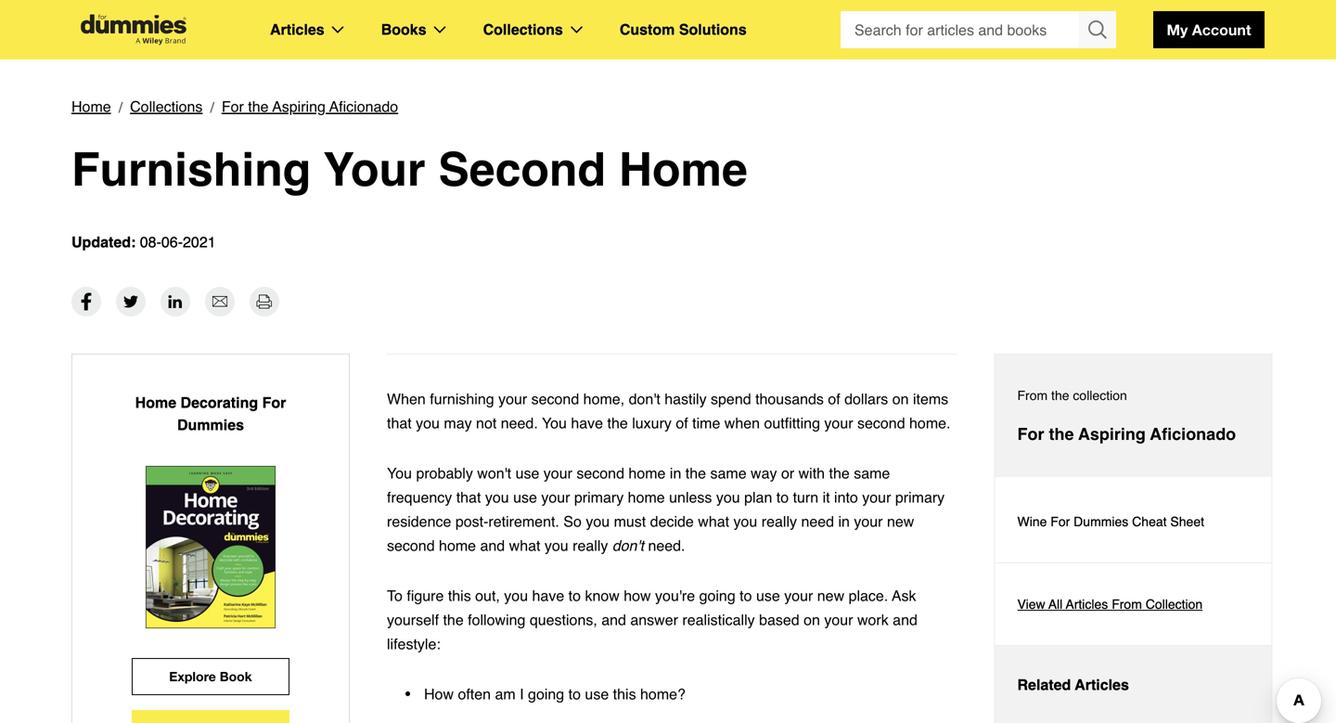Task type: describe. For each thing, give the bounding box(es) containing it.
open collections list image
[[571, 26, 583, 33]]

furnishing your second home
[[71, 143, 748, 196]]

when furnishing your second home, don't hastily spend thousands of dollars on items that you may not need. you have the luxury of time when outfitting your second home.
[[387, 390, 951, 432]]

based
[[759, 611, 800, 628]]

yourself
[[387, 611, 439, 628]]

way
[[751, 465, 777, 482]]

related
[[1018, 676, 1071, 693]]

1 vertical spatial home
[[619, 143, 748, 196]]

home for home
[[71, 98, 111, 115]]

answer
[[631, 611, 678, 628]]

am
[[495, 685, 516, 703]]

08-
[[140, 233, 161, 251]]

1 vertical spatial home
[[628, 489, 665, 506]]

aficionado inside tab
[[1150, 425, 1236, 444]]

home?
[[640, 685, 686, 703]]

know
[[585, 587, 620, 604]]

the right collections link
[[248, 98, 269, 115]]

custom solutions link
[[620, 18, 747, 42]]

new inside to figure this out, you have to know how you're going to use your new place. ask yourself the following questions, and answer realistically based on your work and lifestyle:
[[817, 587, 845, 604]]

custom
[[620, 21, 675, 38]]

view all articles from collection link
[[995, 563, 1272, 646]]

for the aspiring aficionado link
[[222, 95, 398, 119]]

wine for dummies cheat sheet
[[1018, 514, 1205, 529]]

to
[[387, 587, 403, 604]]

home,
[[583, 390, 625, 407]]

following
[[468, 611, 526, 628]]

logo image
[[71, 14, 196, 45]]

1 horizontal spatial really
[[762, 513, 797, 530]]

explore
[[169, 669, 216, 684]]

you right the so
[[586, 513, 610, 530]]

you inside to figure this out, you have to know how you're going to use your new place. ask yourself the following questions, and answer realistically based on your work and lifestyle:
[[504, 587, 528, 604]]

view all articles from collection
[[1018, 597, 1203, 612]]

sheet
[[1171, 514, 1205, 529]]

so
[[564, 513, 582, 530]]

dollars
[[845, 390, 888, 407]]

when
[[725, 414, 760, 432]]

lifestyle:
[[387, 635, 441, 652]]

decorating
[[181, 394, 258, 411]]

unless
[[669, 489, 712, 506]]

out,
[[475, 587, 500, 604]]

your
[[324, 143, 426, 196]]

1 horizontal spatial from
[[1112, 597, 1142, 612]]

you probably won't use your second home in the same way or with the same frequency that you use your primary home unless you plan to turn it into your primary residence post-retirement. so you must decide what you really need in your new second home and what you really
[[387, 465, 945, 554]]

updated: 08-06-2021
[[71, 233, 216, 251]]

it
[[823, 489, 830, 506]]

solutions
[[679, 21, 747, 38]]

to inside you probably won't use your second home in the same way or with the same frequency that you use your primary home unless you plan to turn it into your primary residence post-retirement. so you must decide what you really need in your new second home and what you really
[[777, 489, 789, 506]]

articles inside button
[[1075, 676, 1129, 693]]

0 horizontal spatial aspiring
[[272, 98, 326, 115]]

don't need.
[[612, 537, 685, 554]]

0 horizontal spatial what
[[509, 537, 541, 554]]

1 vertical spatial articles
[[1066, 597, 1108, 612]]

may
[[444, 414, 472, 432]]

residence
[[387, 513, 451, 530]]

second down dollars
[[858, 414, 905, 432]]

new inside you probably won't use your second home in the same way or with the same frequency that you use your primary home unless you plan to turn it into your primary residence post-retirement. so you must decide what you really need in your new second home and what you really
[[887, 513, 914, 530]]

1 primary from the left
[[574, 489, 624, 506]]

have inside when furnishing your second home, don't hastily spend thousands of dollars on items that you may not need. you have the luxury of time when outfitting your second home.
[[571, 414, 603, 432]]

work
[[858, 611, 889, 628]]

open book categories image
[[434, 26, 446, 33]]

into
[[834, 489, 858, 506]]

my account link
[[1154, 11, 1265, 48]]

1 horizontal spatial and
[[602, 611, 626, 628]]

all
[[1049, 597, 1063, 612]]

questions,
[[530, 611, 598, 628]]

turn
[[793, 489, 819, 506]]

wine for dummies cheat sheet link
[[995, 481, 1272, 563]]

thousands
[[756, 390, 824, 407]]

0 horizontal spatial collections
[[130, 98, 203, 115]]

wine
[[1018, 514, 1047, 529]]

related articles
[[1018, 676, 1129, 693]]

you inside you probably won't use your second home in the same way or with the same frequency that you use your primary home unless you plan to turn it into your primary residence post-retirement. so you must decide what you really need in your new second home and what you really
[[387, 465, 412, 482]]

items
[[913, 390, 949, 407]]

post-
[[456, 513, 489, 530]]

for inside tab
[[1018, 425, 1045, 444]]

need
[[801, 513, 834, 530]]

2021
[[183, 233, 216, 251]]

how
[[424, 685, 454, 703]]

books
[[381, 21, 427, 38]]

retirement.
[[489, 513, 560, 530]]

use right won't
[[516, 465, 540, 482]]

spend
[[711, 390, 751, 407]]

home link
[[71, 95, 111, 119]]

1 horizontal spatial this
[[613, 685, 636, 703]]

collections link
[[130, 95, 203, 119]]

probably
[[416, 465, 473, 482]]

account
[[1192, 21, 1252, 39]]

to figure this out, you have to know how you're going to use your new place. ask yourself the following questions, and answer realistically based on your work and lifestyle:
[[387, 587, 918, 652]]

you inside when furnishing your second home, don't hastily spend thousands of dollars on items that you may not need. you have the luxury of time when outfitting your second home.
[[416, 414, 440, 432]]

second
[[438, 143, 606, 196]]

home.
[[910, 414, 951, 432]]

time
[[693, 414, 721, 432]]

plan
[[744, 489, 773, 506]]

use up 'retirement.'
[[513, 489, 537, 506]]

how
[[624, 587, 651, 604]]

close this dialog image
[[1309, 648, 1327, 666]]

use left home?
[[585, 685, 609, 703]]

i
[[520, 685, 524, 703]]

how often am i going to use this home?
[[424, 685, 686, 703]]

the down from the collection in the bottom right of the page
[[1049, 425, 1074, 444]]



Task type: locate. For each thing, give the bounding box(es) containing it.
need. right not on the bottom left of the page
[[501, 414, 538, 432]]

on right "based" on the bottom right of the page
[[804, 611, 820, 628]]

home up must
[[628, 489, 665, 506]]

hastily
[[665, 390, 707, 407]]

dummies inside home decorating for dummies
[[177, 416, 244, 433]]

0 horizontal spatial home
[[71, 98, 111, 115]]

collections left open collections list image
[[483, 21, 563, 38]]

need. inside when furnishing your second home, don't hastily spend thousands of dollars on items that you may not need. you have the luxury of time when outfitting your second home.
[[501, 414, 538, 432]]

1 same from the left
[[710, 465, 747, 482]]

from inside for the aspiring aficionado tab
[[1018, 388, 1048, 403]]

furnishing
[[430, 390, 494, 407]]

1 vertical spatial in
[[839, 513, 850, 530]]

2 vertical spatial home
[[439, 537, 476, 554]]

the left collection at the right bottom of page
[[1052, 388, 1070, 403]]

home inside home decorating for dummies
[[135, 394, 176, 411]]

1 horizontal spatial going
[[699, 587, 736, 604]]

and inside you probably won't use your second home in the same way or with the same frequency that you use your primary home unless you plan to turn it into your primary residence post-retirement. so you must decide what you really need in your new second home and what you really
[[480, 537, 505, 554]]

1 vertical spatial have
[[532, 587, 565, 604]]

ask
[[892, 587, 917, 604]]

aficionado up the your
[[329, 98, 398, 115]]

aficionado
[[329, 98, 398, 115], [1150, 425, 1236, 444]]

second left home,
[[531, 390, 579, 407]]

1 horizontal spatial home
[[135, 394, 176, 411]]

the down figure
[[443, 611, 464, 628]]

you down the plan
[[734, 513, 758, 530]]

that
[[387, 414, 412, 432], [456, 489, 481, 506]]

new up ask
[[887, 513, 914, 530]]

have up questions,
[[532, 587, 565, 604]]

custom solutions
[[620, 21, 747, 38]]

what
[[698, 513, 730, 530], [509, 537, 541, 554]]

updated:
[[71, 233, 136, 251]]

explore book link
[[132, 658, 290, 695]]

to right "i"
[[569, 685, 581, 703]]

luxury
[[632, 414, 672, 432]]

1 horizontal spatial have
[[571, 414, 603, 432]]

same up into
[[854, 465, 890, 482]]

you're
[[655, 587, 695, 604]]

0 horizontal spatial of
[[676, 414, 688, 432]]

in up unless
[[670, 465, 682, 482]]

really down the plan
[[762, 513, 797, 530]]

articles right related
[[1075, 676, 1129, 693]]

for the aspiring aficionado down collection at the right bottom of page
[[1018, 425, 1236, 444]]

have inside to figure this out, you have to know how you're going to use your new place. ask yourself the following questions, and answer realistically based on your work and lifestyle:
[[532, 587, 565, 604]]

1 vertical spatial of
[[676, 414, 688, 432]]

need.
[[501, 414, 538, 432], [648, 537, 685, 554]]

when
[[387, 390, 426, 407]]

1 vertical spatial dummies
[[1074, 514, 1129, 529]]

on inside to figure this out, you have to know how you're going to use your new place. ask yourself the following questions, and answer realistically based on your work and lifestyle:
[[804, 611, 820, 628]]

to up realistically at bottom right
[[740, 587, 752, 604]]

figure
[[407, 587, 444, 604]]

1 horizontal spatial of
[[828, 390, 841, 407]]

1 vertical spatial on
[[804, 611, 820, 628]]

have down home,
[[571, 414, 603, 432]]

0 vertical spatial dummies
[[177, 416, 244, 433]]

0 horizontal spatial for the aspiring aficionado
[[222, 98, 398, 115]]

aspiring
[[272, 98, 326, 115], [1079, 425, 1146, 444]]

0 vertical spatial what
[[698, 513, 730, 530]]

and down post-
[[480, 537, 505, 554]]

2 vertical spatial home
[[135, 394, 176, 411]]

0 horizontal spatial need.
[[501, 414, 538, 432]]

don't inside when furnishing your second home, don't hastily spend thousands of dollars on items that you may not need. you have the luxury of time when outfitting your second home.
[[629, 390, 661, 407]]

this
[[448, 587, 471, 604], [613, 685, 636, 703]]

book
[[220, 669, 252, 684]]

what down 'retirement.'
[[509, 537, 541, 554]]

for inside home decorating for dummies
[[262, 394, 286, 411]]

to left turn on the right bottom
[[777, 489, 789, 506]]

that inside you probably won't use your second home in the same way or with the same frequency that you use your primary home unless you plan to turn it into your primary residence post-retirement. so you must decide what you really need in your new second home and what you really
[[456, 489, 481, 506]]

my
[[1167, 21, 1188, 39]]

that up post-
[[456, 489, 481, 506]]

dummies
[[177, 416, 244, 433], [1074, 514, 1129, 529]]

realistically
[[683, 611, 755, 628]]

0 horizontal spatial same
[[710, 465, 747, 482]]

1 vertical spatial need.
[[648, 537, 685, 554]]

0 horizontal spatial new
[[817, 587, 845, 604]]

2 horizontal spatial home
[[619, 143, 748, 196]]

1 vertical spatial aficionado
[[1150, 425, 1236, 444]]

outfitting
[[764, 414, 820, 432]]

0 vertical spatial don't
[[629, 390, 661, 407]]

not
[[476, 414, 497, 432]]

1 vertical spatial that
[[456, 489, 481, 506]]

open article categories image
[[332, 26, 344, 33]]

new left 'place.'
[[817, 587, 845, 604]]

0 vertical spatial aficionado
[[329, 98, 398, 115]]

0 horizontal spatial have
[[532, 587, 565, 604]]

you left the plan
[[716, 489, 740, 506]]

that down when in the bottom left of the page
[[387, 414, 412, 432]]

dummies inside for the aspiring aficionado tab list
[[1074, 514, 1129, 529]]

for right decorating
[[262, 394, 286, 411]]

06-
[[161, 233, 183, 251]]

this left home?
[[613, 685, 636, 703]]

0 horizontal spatial dummies
[[177, 416, 244, 433]]

your
[[498, 390, 527, 407], [825, 414, 853, 432], [544, 465, 573, 482], [541, 489, 570, 506], [862, 489, 891, 506], [854, 513, 883, 530], [784, 587, 813, 604], [825, 611, 853, 628]]

1 horizontal spatial need.
[[648, 537, 685, 554]]

the up into
[[829, 465, 850, 482]]

going up realistically at bottom right
[[699, 587, 736, 604]]

second up the so
[[577, 465, 625, 482]]

second down residence
[[387, 537, 435, 554]]

collections up 'furnishing'
[[130, 98, 203, 115]]

0 horizontal spatial going
[[528, 685, 564, 703]]

0 vertical spatial this
[[448, 587, 471, 604]]

1 horizontal spatial primary
[[896, 489, 945, 506]]

0 vertical spatial really
[[762, 513, 797, 530]]

articles right all at the right of the page
[[1066, 597, 1108, 612]]

group
[[841, 11, 1117, 48]]

0 horizontal spatial you
[[387, 465, 412, 482]]

the inside to figure this out, you have to know how you're going to use your new place. ask yourself the following questions, and answer realistically based on your work and lifestyle:
[[443, 611, 464, 628]]

primary
[[574, 489, 624, 506], [896, 489, 945, 506]]

this inside to figure this out, you have to know how you're going to use your new place. ask yourself the following questions, and answer realistically based on your work and lifestyle:
[[448, 587, 471, 604]]

same
[[710, 465, 747, 482], [854, 465, 890, 482]]

don't down must
[[612, 537, 644, 554]]

you right not on the bottom left of the page
[[542, 414, 567, 432]]

0 vertical spatial going
[[699, 587, 736, 604]]

1 horizontal spatial new
[[887, 513, 914, 530]]

0 horizontal spatial in
[[670, 465, 682, 482]]

don't
[[629, 390, 661, 407], [612, 537, 644, 554]]

view
[[1018, 597, 1046, 612]]

related articles button
[[995, 646, 1272, 723]]

aficionado up the "sheet"
[[1150, 425, 1236, 444]]

2 vertical spatial articles
[[1075, 676, 1129, 693]]

frequency
[[387, 489, 452, 506]]

must
[[614, 513, 646, 530]]

have
[[571, 414, 603, 432], [532, 587, 565, 604]]

collections
[[483, 21, 563, 38], [130, 98, 203, 115]]

primary up the so
[[574, 489, 624, 506]]

same left way
[[710, 465, 747, 482]]

from the collection
[[1018, 388, 1127, 403]]

from left collection
[[1112, 597, 1142, 612]]

you inside when furnishing your second home, don't hastily spend thousands of dollars on items that you may not need. you have the luxury of time when outfitting your second home.
[[542, 414, 567, 432]]

furnishing
[[71, 143, 311, 196]]

1 horizontal spatial what
[[698, 513, 730, 530]]

don't up luxury
[[629, 390, 661, 407]]

1 horizontal spatial in
[[839, 513, 850, 530]]

you right the 'out,' in the bottom of the page
[[504, 587, 528, 604]]

1 horizontal spatial same
[[854, 465, 890, 482]]

use up "based" on the bottom right of the page
[[756, 587, 780, 604]]

1 horizontal spatial on
[[893, 390, 909, 407]]

1 vertical spatial collections
[[130, 98, 203, 115]]

to up questions,
[[569, 587, 581, 604]]

from left collection at the right bottom of page
[[1018, 388, 1048, 403]]

0 vertical spatial on
[[893, 390, 909, 407]]

dummies left cheat
[[1074, 514, 1129, 529]]

or
[[781, 465, 795, 482]]

for the aspiring aficionado tab
[[995, 355, 1272, 477]]

home
[[71, 98, 111, 115], [619, 143, 748, 196], [135, 394, 176, 411]]

1 horizontal spatial you
[[542, 414, 567, 432]]

articles left open article categories icon
[[270, 21, 325, 38]]

0 vertical spatial for the aspiring aficionado
[[222, 98, 398, 115]]

0 vertical spatial of
[[828, 390, 841, 407]]

home down luxury
[[629, 465, 666, 482]]

the inside when furnishing your second home, don't hastily spend thousands of dollars on items that you may not need. you have the luxury of time when outfitting your second home.
[[607, 414, 628, 432]]

in down into
[[839, 513, 850, 530]]

for the aspiring aficionado tab list
[[995, 354, 1273, 723]]

1 vertical spatial for the aspiring aficionado
[[1018, 425, 1236, 444]]

0 vertical spatial home
[[629, 465, 666, 482]]

collection
[[1073, 388, 1127, 403]]

on left items
[[893, 390, 909, 407]]

1 vertical spatial going
[[528, 685, 564, 703]]

1 vertical spatial what
[[509, 537, 541, 554]]

0 horizontal spatial that
[[387, 414, 412, 432]]

0 vertical spatial collections
[[483, 21, 563, 38]]

use
[[516, 465, 540, 482], [513, 489, 537, 506], [756, 587, 780, 604], [585, 685, 609, 703]]

0 vertical spatial aspiring
[[272, 98, 326, 115]]

and
[[480, 537, 505, 554], [602, 611, 626, 628], [893, 611, 918, 628]]

2 primary from the left
[[896, 489, 945, 506]]

really
[[762, 513, 797, 530], [573, 537, 608, 554]]

and down know
[[602, 611, 626, 628]]

decide
[[650, 513, 694, 530]]

from
[[1018, 388, 1048, 403], [1112, 597, 1142, 612]]

0 vertical spatial need.
[[501, 414, 538, 432]]

the
[[248, 98, 269, 115], [1052, 388, 1070, 403], [607, 414, 628, 432], [1049, 425, 1074, 444], [686, 465, 706, 482], [829, 465, 850, 482], [443, 611, 464, 628]]

for the aspiring aficionado
[[222, 98, 398, 115], [1018, 425, 1236, 444]]

0 horizontal spatial primary
[[574, 489, 624, 506]]

1 horizontal spatial aficionado
[[1150, 425, 1236, 444]]

with
[[799, 465, 825, 482]]

the up unless
[[686, 465, 706, 482]]

you down won't
[[485, 489, 509, 506]]

0 vertical spatial from
[[1018, 388, 1048, 403]]

2 same from the left
[[854, 465, 890, 482]]

0 horizontal spatial really
[[573, 537, 608, 554]]

primary right into
[[896, 489, 945, 506]]

for right the wine
[[1051, 514, 1070, 529]]

1 vertical spatial from
[[1112, 597, 1142, 612]]

dummies down decorating
[[177, 416, 244, 433]]

going right "i"
[[528, 685, 564, 703]]

related articles tab
[[995, 646, 1272, 723]]

need. down decide
[[648, 537, 685, 554]]

second
[[531, 390, 579, 407], [858, 414, 905, 432], [577, 465, 625, 482], [387, 537, 435, 554]]

home down post-
[[439, 537, 476, 554]]

0 horizontal spatial aficionado
[[329, 98, 398, 115]]

my account
[[1167, 21, 1252, 39]]

0 vertical spatial articles
[[270, 21, 325, 38]]

1 horizontal spatial for the aspiring aficionado
[[1018, 425, 1236, 444]]

what down unless
[[698, 513, 730, 530]]

0 horizontal spatial on
[[804, 611, 820, 628]]

1 vertical spatial this
[[613, 685, 636, 703]]

collection
[[1146, 597, 1203, 612]]

of left time
[[676, 414, 688, 432]]

for right collections link
[[222, 98, 244, 115]]

you down the so
[[545, 537, 569, 554]]

of left dollars
[[828, 390, 841, 407]]

this left the 'out,' in the bottom of the page
[[448, 587, 471, 604]]

home for home decorating for dummies
[[135, 394, 176, 411]]

1 horizontal spatial collections
[[483, 21, 563, 38]]

0 vertical spatial new
[[887, 513, 914, 530]]

on
[[893, 390, 909, 407], [804, 611, 820, 628]]

cheat
[[1132, 514, 1167, 529]]

you
[[416, 414, 440, 432], [485, 489, 509, 506], [716, 489, 740, 506], [586, 513, 610, 530], [734, 513, 758, 530], [545, 537, 569, 554], [504, 587, 528, 604]]

home decorating for dummies
[[135, 394, 286, 433]]

1 horizontal spatial that
[[456, 489, 481, 506]]

book image image
[[146, 466, 275, 628]]

0 vertical spatial you
[[542, 414, 567, 432]]

going inside to figure this out, you have to know how you're going to use your new place. ask yourself the following questions, and answer realistically based on your work and lifestyle:
[[699, 587, 736, 604]]

aspiring inside tab
[[1079, 425, 1146, 444]]

0 vertical spatial in
[[670, 465, 682, 482]]

often
[[458, 685, 491, 703]]

1 vertical spatial you
[[387, 465, 412, 482]]

2 horizontal spatial and
[[893, 611, 918, 628]]

really down the so
[[573, 537, 608, 554]]

0 vertical spatial that
[[387, 414, 412, 432]]

0 vertical spatial home
[[71, 98, 111, 115]]

won't
[[477, 465, 512, 482]]

place.
[[849, 587, 888, 604]]

1 vertical spatial aspiring
[[1079, 425, 1146, 444]]

Search for articles and books text field
[[841, 11, 1081, 48]]

you up the frequency
[[387, 465, 412, 482]]

0 horizontal spatial this
[[448, 587, 471, 604]]

0 horizontal spatial and
[[480, 537, 505, 554]]

0 horizontal spatial from
[[1018, 388, 1048, 403]]

for down from the collection in the bottom right of the page
[[1018, 425, 1045, 444]]

for the aspiring aficionado inside for the aspiring aficionado tab
[[1018, 425, 1236, 444]]

new
[[887, 513, 914, 530], [817, 587, 845, 604]]

the down home,
[[607, 414, 628, 432]]

for
[[222, 98, 244, 115], [262, 394, 286, 411], [1018, 425, 1045, 444], [1051, 514, 1070, 529]]

1 horizontal spatial aspiring
[[1079, 425, 1146, 444]]

0 vertical spatial have
[[571, 414, 603, 432]]

for the aspiring aficionado down open article categories icon
[[222, 98, 398, 115]]

1 vertical spatial new
[[817, 587, 845, 604]]

use inside to figure this out, you have to know how you're going to use your new place. ask yourself the following questions, and answer realistically based on your work and lifestyle:
[[756, 587, 780, 604]]

1 vertical spatial don't
[[612, 537, 644, 554]]

that inside when furnishing your second home, don't hastily spend thousands of dollars on items that you may not need. you have the luxury of time when outfitting your second home.
[[387, 414, 412, 432]]

and down ask
[[893, 611, 918, 628]]

you left "may"
[[416, 414, 440, 432]]

explore book
[[169, 669, 252, 684]]

1 vertical spatial really
[[573, 537, 608, 554]]

on inside when furnishing your second home, don't hastily spend thousands of dollars on items that you may not need. you have the luxury of time when outfitting your second home.
[[893, 390, 909, 407]]

you
[[542, 414, 567, 432], [387, 465, 412, 482]]

1 horizontal spatial dummies
[[1074, 514, 1129, 529]]



Task type: vqa. For each thing, say whether or not it's contained in the screenshot.
Collection
yes



